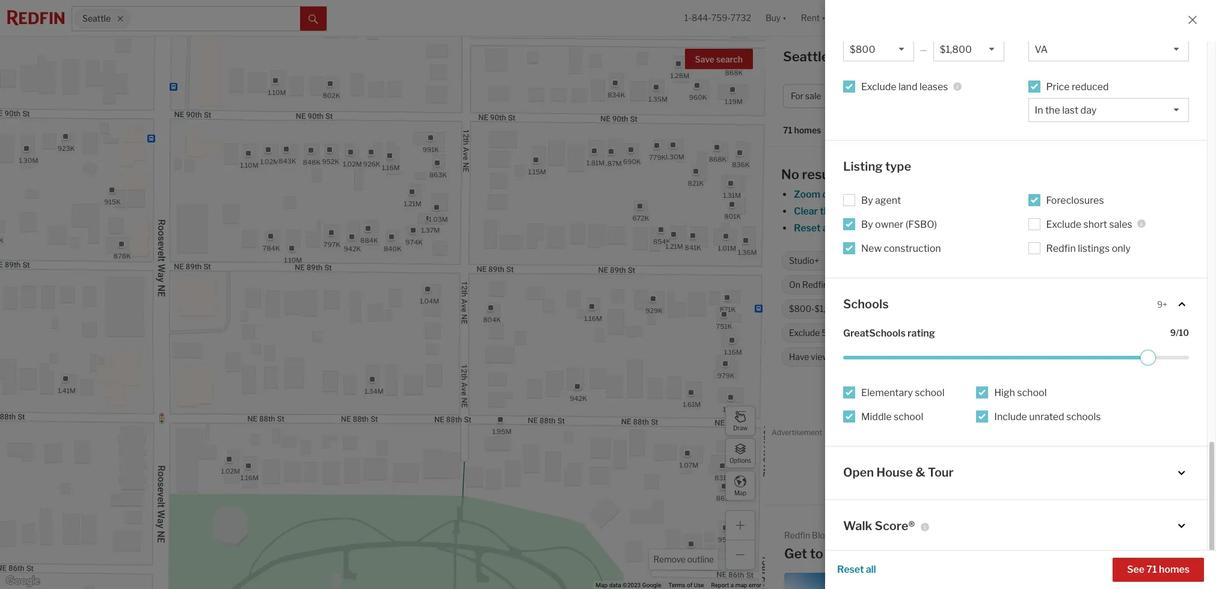 Task type: vqa. For each thing, say whether or not it's contained in the screenshot.
the 9+
yes



Task type: describe. For each thing, give the bounding box(es) containing it.
9+ for 9+
[[1157, 299, 1167, 310]]

751k
[[716, 322, 732, 330]]

remove have view image
[[835, 354, 842, 361]]

1.34m
[[365, 387, 384, 395]]

studio+ for studio+ / 2.5+ ba
[[1018, 91, 1049, 101]]

redfin for redfin blog get to know seattle, wa
[[784, 530, 810, 541]]

homes
[[861, 49, 905, 64]]

1.81m
[[587, 158, 605, 167]]

type
[[885, 159, 911, 174]]

797k
[[323, 240, 340, 249]]

price reduced
[[1046, 81, 1109, 93]]

under
[[1065, 256, 1088, 266]]

by for by agent
[[861, 195, 873, 206]]

remove 9+ greatschools rating image
[[1039, 354, 1046, 361]]

868k for 868k
[[725, 68, 743, 77]]

1 horizontal spatial 1.02m
[[260, 158, 279, 166]]

report for report a map error
[[711, 582, 729, 589]]

690k
[[623, 157, 641, 166]]

9+ greatschools rating
[[941, 352, 1032, 362]]

get
[[784, 546, 807, 562]]

all
[[1133, 91, 1144, 101]]

days
[[889, 280, 908, 290]]

walk score®
[[843, 519, 915, 533]]

1.36m
[[738, 248, 757, 256]]

1 horizontal spatial filters
[[964, 223, 990, 234]]

redfin for redfin listings only
[[1046, 243, 1076, 254]]

green home
[[861, 352, 909, 362]]

for
[[908, 49, 926, 64]]

1-844-759-7732
[[684, 13, 751, 23]]

spots
[[1106, 352, 1128, 362]]

other
[[991, 91, 1014, 101]]

filters inside all filters • 19 button
[[1145, 91, 1169, 101]]

elementary school
[[861, 387, 945, 399]]

zoom out clear the map boundary reset all filters or remove one of your filters below to see more homes
[[794, 189, 1107, 234]]

923k
[[58, 144, 75, 152]]

on
[[789, 280, 800, 290]]

map inside zoom out clear the map boundary reset all filters or remove one of your filters below to see more homes
[[837, 206, 857, 217]]

boundary
[[859, 206, 902, 217]]

foreclosures
[[1046, 195, 1104, 206]]

insights
[[1101, 52, 1137, 64]]

active, under contract/pending
[[1036, 256, 1158, 266]]

remove
[[876, 223, 910, 234]]

/
[[1051, 91, 1054, 101]]

|
[[1142, 52, 1145, 64]]

save search button
[[685, 49, 753, 69]]

0 horizontal spatial map
[[735, 582, 747, 589]]

0 vertical spatial 1.10m
[[268, 88, 286, 96]]

remove exclude 55+ communities image
[[897, 330, 904, 337]]

1 horizontal spatial 1.30m
[[665, 152, 684, 161]]

your
[[942, 223, 962, 234]]

report a map error
[[711, 582, 761, 589]]

view
[[811, 352, 829, 362]]

private
[[937, 328, 964, 338]]

sale
[[929, 49, 956, 64]]

reset inside button
[[837, 564, 864, 576]]

wa inside redfin blog get to know seattle, wa
[[915, 546, 938, 562]]

or
[[864, 223, 874, 234]]

991k
[[423, 145, 439, 153]]

0 vertical spatial rating
[[908, 328, 935, 339]]

by for by owner (fsbo)
[[861, 219, 873, 230]]

915k
[[104, 197, 121, 206]]

ad
[[1203, 431, 1209, 437]]

all inside zoom out clear the map boundary reset all filters or remove one of your filters below to see more homes
[[823, 223, 833, 234]]

0 horizontal spatial 1.30m
[[19, 156, 38, 165]]

&
[[915, 466, 925, 480]]

map for map data ©2023 google
[[596, 582, 608, 589]]

options button
[[725, 438, 755, 469]]

821k
[[688, 179, 704, 187]]

9
[[1170, 328, 1176, 338]]

score®
[[875, 519, 915, 533]]

848k
[[303, 158, 321, 166]]

options
[[729, 457, 751, 464]]

city guide link
[[1149, 51, 1198, 66]]

0 vertical spatial 942k
[[344, 244, 361, 253]]

construction
[[884, 243, 941, 254]]

5+
[[1065, 352, 1075, 362]]

include
[[994, 411, 1027, 423]]

redfin for redfin
[[920, 394, 950, 405]]

open house & tour link
[[843, 465, 1189, 481]]

804k
[[483, 315, 501, 324]]

no for no private pool
[[924, 328, 935, 338]]

remove outline
[[653, 555, 714, 565]]

reset all filters button
[[793, 223, 862, 234]]

remove green home image
[[915, 354, 922, 361]]

840k
[[384, 244, 402, 253]]

market insights link
[[1066, 39, 1137, 66]]

greatschools rating
[[843, 328, 935, 339]]

open house & tour
[[843, 466, 954, 480]]

831k
[[714, 474, 731, 482]]

sale
[[805, 91, 821, 101]]

2 horizontal spatial 1.02m
[[343, 159, 362, 168]]

see
[[1127, 564, 1145, 576]]

middle
[[861, 411, 892, 423]]

homes inside button
[[1159, 564, 1190, 576]]

802k
[[323, 91, 340, 99]]

studio+ for studio+
[[789, 256, 819, 266]]

know
[[826, 546, 860, 562]]

exclude for exclude land leases
[[861, 81, 896, 93]]

960k
[[689, 93, 707, 101]]

guide
[[1170, 52, 1196, 64]]

only
[[1112, 243, 1131, 254]]

active,
[[1036, 256, 1063, 266]]

save search
[[695, 54, 743, 64]]

19
[[1176, 91, 1185, 101]]

672k
[[632, 214, 649, 222]]

exclude short sales
[[1046, 219, 1132, 230]]

submit search image
[[309, 14, 318, 24]]

0 vertical spatial seattle
[[82, 13, 111, 24]]

ba
[[1075, 91, 1085, 101]]

1-844-759-7732 link
[[684, 13, 751, 23]]

0 vertical spatial 71
[[783, 125, 792, 136]]

1.31m
[[723, 191, 741, 199]]



Task type: locate. For each thing, give the bounding box(es) containing it.
exclude down foreclosures
[[1046, 219, 1081, 230]]

of right one
[[931, 223, 940, 234]]

no private pool
[[924, 328, 983, 338]]

71 inside see 71 homes button
[[1147, 564, 1157, 576]]

9+ down contract/pending
[[1157, 299, 1167, 310]]

1 vertical spatial wa
[[915, 546, 938, 562]]

0 horizontal spatial homes
[[794, 125, 821, 136]]

1 vertical spatial 863k
[[716, 494, 734, 502]]

school for elementary school
[[915, 387, 945, 399]]

2 by from the top
[[861, 219, 873, 230]]

studio+ up on
[[789, 256, 819, 266]]

836k
[[732, 160, 750, 168]]

market insights | city guide
[[1066, 52, 1196, 64]]

1 horizontal spatial 863k
[[716, 494, 734, 502]]

None range field
[[843, 350, 1189, 366]]

71 down 'for'
[[783, 125, 792, 136]]

clear the map boundary button
[[793, 206, 902, 217]]

2 vertical spatial 1.10m
[[284, 256, 302, 265]]

the
[[820, 206, 835, 217]]

redfin
[[1046, 243, 1076, 254], [802, 280, 828, 290], [920, 394, 950, 405], [784, 530, 810, 541]]

washington link
[[962, 394, 1016, 405]]

1 horizontal spatial more
[[1051, 223, 1075, 234]]

redfin up active,
[[1046, 243, 1076, 254]]

no
[[781, 167, 799, 182], [924, 328, 935, 338]]

1.21m left 841k
[[665, 242, 683, 250]]

0 horizontal spatial 9+
[[941, 352, 951, 362]]

1.61m
[[683, 400, 701, 409]]

data
[[609, 582, 621, 589]]

1 vertical spatial map
[[735, 582, 747, 589]]

seattle, wa homes for sale
[[783, 49, 956, 64]]

rating left remove 9+ greatschools rating image
[[1009, 352, 1032, 362]]

863k inside the 848k 863k
[[429, 170, 447, 179]]

greatschools down pool
[[953, 352, 1007, 362]]

rating right remove exclude 55+ communities icon
[[908, 328, 935, 339]]

redfin right on
[[802, 280, 828, 290]]

exclude down "$800-"
[[789, 328, 820, 338]]

school for middle school
[[894, 411, 923, 423]]

filters down clear the map boundary button
[[835, 223, 861, 234]]

reset inside zoom out clear the map boundary reset all filters or remove one of your filters below to see more homes
[[794, 223, 821, 234]]

1 vertical spatial more
[[830, 280, 851, 290]]

open
[[843, 466, 874, 480]]

studio+ inside button
[[1018, 91, 1049, 101]]

1 horizontal spatial wa
[[915, 546, 938, 562]]

1.02m
[[260, 158, 279, 166], [343, 159, 362, 168], [221, 467, 240, 475]]

1 horizontal spatial homes
[[1077, 223, 1107, 234]]

more inside zoom out clear the map boundary reset all filters or remove one of your filters below to see more homes
[[1051, 223, 1075, 234]]

all down redfin blog get to know seattle, wa
[[866, 564, 876, 576]]

no left private
[[924, 328, 935, 338]]

•
[[1171, 91, 1174, 101]]

868k inside 868k 1.15m
[[709, 155, 727, 163]]

9+ for 9+ greatschools rating
[[941, 352, 951, 362]]

0 horizontal spatial no
[[781, 167, 799, 182]]

1 vertical spatial 942k
[[570, 394, 587, 403]]

exclude 55+ communities
[[789, 328, 890, 338]]

homes inside zoom out clear the map boundary reset all filters or remove one of your filters below to see more homes
[[1077, 223, 1107, 234]]

of left use
[[687, 582, 692, 589]]

seattle, down score®
[[863, 546, 912, 562]]

0 horizontal spatial rating
[[908, 328, 935, 339]]

0 horizontal spatial report
[[711, 582, 729, 589]]

redfin blog get to know seattle, wa
[[784, 530, 938, 562]]

all filters • 19
[[1133, 91, 1185, 101]]

map data ©2023 google
[[596, 582, 661, 589]]

map down options
[[734, 489, 746, 496]]

by owner (fsbo)
[[861, 219, 937, 230]]

1 vertical spatial 1.21m
[[665, 242, 683, 250]]

map right the
[[837, 206, 857, 217]]

0 vertical spatial all
[[823, 223, 833, 234]]

942k
[[344, 244, 361, 253], [570, 394, 587, 403]]

1.21m for 1.21m 1.37m
[[404, 199, 421, 207]]

studio+
[[1018, 91, 1049, 101], [789, 256, 819, 266]]

180
[[872, 280, 887, 290]]

of inside zoom out clear the map boundary reset all filters or remove one of your filters below to see more homes
[[931, 223, 940, 234]]

863k down "831k"
[[716, 494, 734, 502]]

school down elementary school
[[894, 411, 923, 423]]

seattle up unrated
[[1028, 394, 1061, 405]]

report inside button
[[1183, 431, 1201, 437]]

school down remove green home icon
[[915, 387, 945, 399]]

1 vertical spatial rating
[[1009, 352, 1032, 362]]

0 horizontal spatial seattle,
[[783, 49, 832, 64]]

search
[[716, 54, 743, 64]]

1 horizontal spatial seattle,
[[863, 546, 912, 562]]

more right see
[[1051, 223, 1075, 234]]

filters right 'your'
[[964, 223, 990, 234]]

price inside the price button
[[857, 91, 877, 101]]

1 horizontal spatial map
[[837, 206, 857, 217]]

1 horizontal spatial 942k
[[570, 394, 587, 403]]

reset down clear
[[794, 223, 821, 234]]

1.01m
[[718, 244, 736, 252]]

1 vertical spatial reset
[[837, 564, 864, 576]]

0 vertical spatial report
[[1183, 431, 1201, 437]]

see 71 homes button
[[1113, 558, 1204, 582]]

garage
[[1077, 352, 1105, 362]]

by down the boundary
[[861, 219, 873, 230]]

studio+ / 2.5+ ba
[[1018, 91, 1085, 101]]

1 horizontal spatial to
[[1022, 223, 1031, 234]]

reset down "know"
[[837, 564, 864, 576]]

1 vertical spatial greatschools
[[953, 352, 1007, 362]]

zoom
[[794, 189, 820, 200]]

1 by from the top
[[861, 195, 873, 206]]

1.19m
[[725, 97, 743, 105]]

by left agent
[[861, 195, 873, 206]]

report left the ad
[[1183, 431, 1201, 437]]

0 vertical spatial more
[[1051, 223, 1075, 234]]

to inside zoom out clear the map boundary reset all filters or remove one of your filters below to see more homes
[[1022, 223, 1031, 234]]

1 horizontal spatial 1.21m
[[665, 242, 683, 250]]

1 horizontal spatial no
[[924, 328, 935, 338]]

homes up listings
[[1077, 223, 1107, 234]]

9 /10
[[1170, 328, 1189, 338]]

google image
[[3, 574, 43, 589]]

0 vertical spatial homes
[[794, 125, 821, 136]]

0 horizontal spatial of
[[687, 582, 692, 589]]

pool
[[966, 328, 983, 338]]

clear
[[794, 206, 818, 217]]

draw button
[[725, 406, 755, 436]]

school for high school
[[1017, 387, 1047, 399]]

report for report ad
[[1183, 431, 1201, 437]]

exclude land leases
[[861, 81, 948, 93]]

0 horizontal spatial 1.02m
[[221, 467, 240, 475]]

report ad
[[1183, 431, 1209, 437]]

1 horizontal spatial rating
[[1009, 352, 1032, 362]]

9+ down private
[[941, 352, 951, 362]]

0 horizontal spatial more
[[830, 280, 851, 290]]

no for no results
[[781, 167, 799, 182]]

seattle, up for sale
[[783, 49, 832, 64]]

759-
[[711, 13, 731, 23]]

map inside button
[[734, 489, 746, 496]]

map for map
[[734, 489, 746, 496]]

sales
[[1109, 219, 1132, 230]]

1 vertical spatial all
[[866, 564, 876, 576]]

include unrated schools
[[994, 411, 1101, 423]]

1 vertical spatial 71
[[1147, 564, 1157, 576]]

zoom out button
[[793, 189, 838, 200]]

0 vertical spatial 868k
[[725, 68, 743, 77]]

871k
[[720, 305, 736, 314]]

1 vertical spatial 9+
[[941, 352, 951, 362]]

0 horizontal spatial exclude
[[789, 328, 820, 338]]

1 horizontal spatial exclude
[[861, 81, 896, 93]]

1 vertical spatial seattle
[[1028, 394, 1061, 405]]

0 vertical spatial 9+
[[1157, 299, 1167, 310]]

seattle, inside redfin blog get to know seattle, wa
[[863, 546, 912, 562]]

1 horizontal spatial of
[[931, 223, 940, 234]]

remove studio+ / 2.5+ ba image
[[1090, 93, 1097, 100]]

0 vertical spatial seattle,
[[783, 49, 832, 64]]

redfin up get
[[784, 530, 810, 541]]

1.03m
[[429, 215, 448, 224]]

redfin down remove green home icon
[[920, 394, 950, 405]]

seattle,
[[783, 49, 832, 64], [863, 546, 912, 562]]

0 horizontal spatial price
[[857, 91, 877, 101]]

1 vertical spatial 868k
[[709, 155, 727, 163]]

0 vertical spatial exclude
[[861, 81, 896, 93]]

to left see
[[1022, 223, 1031, 234]]

remove 5+ garage spots image
[[1134, 354, 1142, 361]]

1.15m
[[528, 167, 546, 176]]

1 horizontal spatial 71
[[1147, 564, 1157, 576]]

seattle left remove seattle icon
[[82, 13, 111, 24]]

terms of use
[[668, 582, 704, 589]]

redfin listings only
[[1046, 243, 1131, 254]]

redfin inside redfin blog get to know seattle, wa
[[784, 530, 810, 541]]

one
[[912, 223, 929, 234]]

exclude left land
[[861, 81, 896, 93]]

0 horizontal spatial studio+
[[789, 256, 819, 266]]

1.21m
[[404, 199, 421, 207], [665, 242, 683, 250]]

0 horizontal spatial 71
[[783, 125, 792, 136]]

house, townhouse, other button
[[904, 84, 1014, 108]]

filters left •
[[1145, 91, 1169, 101]]

1 vertical spatial no
[[924, 328, 935, 338]]

remove seattle image
[[117, 15, 124, 22]]

1 horizontal spatial report
[[1183, 431, 1201, 437]]

new
[[861, 243, 882, 254]]

save
[[695, 54, 714, 64]]

1.21m up 1.37m
[[404, 199, 421, 207]]

home
[[887, 352, 909, 362]]

1 horizontal spatial 9+
[[1157, 299, 1167, 310]]

5+ garage spots
[[1065, 352, 1128, 362]]

1 vertical spatial 1.10m
[[240, 161, 258, 169]]

greatschools up green
[[843, 328, 906, 339]]

1.21m inside the 1.21m 1.37m
[[404, 199, 421, 207]]

None search field
[[130, 7, 300, 31]]

1 vertical spatial studio+
[[789, 256, 819, 266]]

to inside redfin blog get to know seattle, wa
[[810, 546, 823, 562]]

0 horizontal spatial filters
[[835, 223, 861, 234]]

868k down search
[[725, 68, 743, 77]]

848k 863k
[[303, 158, 447, 179]]

have
[[789, 352, 809, 362]]

0 vertical spatial 863k
[[429, 170, 447, 179]]

1 horizontal spatial reset
[[837, 564, 864, 576]]

schools
[[1066, 411, 1101, 423]]

0 horizontal spatial seattle
[[82, 13, 111, 24]]

price for price
[[857, 91, 877, 101]]

price for price reduced
[[1046, 81, 1070, 93]]

results
[[802, 167, 845, 182]]

1 vertical spatial report
[[711, 582, 729, 589]]

all down the
[[823, 223, 833, 234]]

listing type
[[843, 159, 911, 174]]

0 vertical spatial 1.21m
[[404, 199, 421, 207]]

0 vertical spatial to
[[1022, 223, 1031, 234]]

0 vertical spatial studio+
[[1018, 91, 1049, 101]]

out
[[822, 189, 838, 200]]

868k left 836k
[[709, 155, 727, 163]]

map right 'a'
[[735, 582, 747, 589]]

0 horizontal spatial greatschools
[[843, 328, 906, 339]]

843k
[[279, 157, 296, 165]]

71 right the see
[[1147, 564, 1157, 576]]

map region
[[0, 0, 772, 589]]

1 vertical spatial to
[[810, 546, 823, 562]]

2 vertical spatial exclude
[[789, 328, 820, 338]]

homes down for sale
[[794, 125, 821, 136]]

all filters • 19 button
[[1111, 84, 1193, 108]]

0 vertical spatial reset
[[794, 223, 821, 234]]

listing
[[843, 159, 883, 174]]

school
[[915, 387, 945, 399], [1017, 387, 1047, 399], [894, 411, 923, 423]]

exclude for exclude short sales
[[1046, 219, 1081, 230]]

1 vertical spatial by
[[861, 219, 873, 230]]

map left data
[[596, 582, 608, 589]]

schools
[[843, 297, 889, 311]]

841k
[[685, 244, 701, 252]]

a
[[731, 582, 734, 589]]

to down blog
[[810, 546, 823, 562]]

elementary
[[861, 387, 913, 399]]

advertisement
[[772, 428, 822, 437]]

0 horizontal spatial to
[[810, 546, 823, 562]]

list box
[[843, 37, 914, 61], [933, 37, 1004, 61], [1028, 37, 1189, 61], [1028, 98, 1189, 122]]

1 vertical spatial homes
[[1077, 223, 1107, 234]]

more left than
[[830, 280, 851, 290]]

1 vertical spatial exclude
[[1046, 219, 1081, 230]]

all inside reset all button
[[866, 564, 876, 576]]

1.21m for 1.21m
[[665, 242, 683, 250]]

to
[[1022, 223, 1031, 234], [810, 546, 823, 562]]

0 horizontal spatial 1.21m
[[404, 199, 421, 207]]

1 horizontal spatial seattle
[[1028, 394, 1061, 405]]

2 horizontal spatial filters
[[1145, 91, 1169, 101]]

no up zoom
[[781, 167, 799, 182]]

report left 'a'
[[711, 582, 729, 589]]

863k down 991k
[[429, 170, 447, 179]]

exclude for exclude 55+ communities
[[789, 328, 820, 338]]

ad region
[[772, 438, 1209, 492]]

0 vertical spatial no
[[781, 167, 799, 182]]

by
[[861, 195, 873, 206], [861, 219, 873, 230]]

/10
[[1176, 328, 1189, 338]]

55+
[[822, 328, 837, 338]]

974k
[[406, 238, 423, 246]]

1.17m
[[723, 405, 740, 414]]

redfin link
[[920, 394, 950, 405]]

1 vertical spatial seattle,
[[863, 546, 912, 562]]

remove $800-$1,800/sq. ft. image
[[874, 306, 881, 313]]

0 horizontal spatial map
[[596, 582, 608, 589]]

0 vertical spatial map
[[734, 489, 746, 496]]

868k for 868k 1.15m
[[709, 155, 727, 163]]

studio+ left / on the right top of the page
[[1018, 91, 1049, 101]]

2 horizontal spatial exclude
[[1046, 219, 1081, 230]]

0 vertical spatial greatschools
[[843, 328, 906, 339]]

wa
[[835, 49, 858, 64], [915, 546, 938, 562]]

see
[[1033, 223, 1049, 234]]

land
[[899, 81, 917, 93]]

0 horizontal spatial reset
[[794, 223, 821, 234]]

0 vertical spatial wa
[[835, 49, 858, 64]]

1 horizontal spatial greatschools
[[953, 352, 1007, 362]]

868k 1.15m
[[528, 155, 727, 176]]

2 horizontal spatial homes
[[1159, 564, 1190, 576]]

0 horizontal spatial all
[[823, 223, 833, 234]]

blog
[[812, 530, 830, 541]]

0 horizontal spatial wa
[[835, 49, 858, 64]]

0 vertical spatial by
[[861, 195, 873, 206]]

school right high
[[1017, 387, 1047, 399]]

0 horizontal spatial 863k
[[429, 170, 447, 179]]

1.37m
[[421, 226, 440, 234]]

1 horizontal spatial price
[[1046, 81, 1070, 93]]

homes right the see
[[1159, 564, 1190, 576]]

draw
[[733, 424, 748, 432]]

high
[[994, 387, 1015, 399]]

short
[[1083, 219, 1107, 230]]

0 horizontal spatial 942k
[[344, 244, 361, 253]]

1.35m
[[648, 95, 667, 103]]



